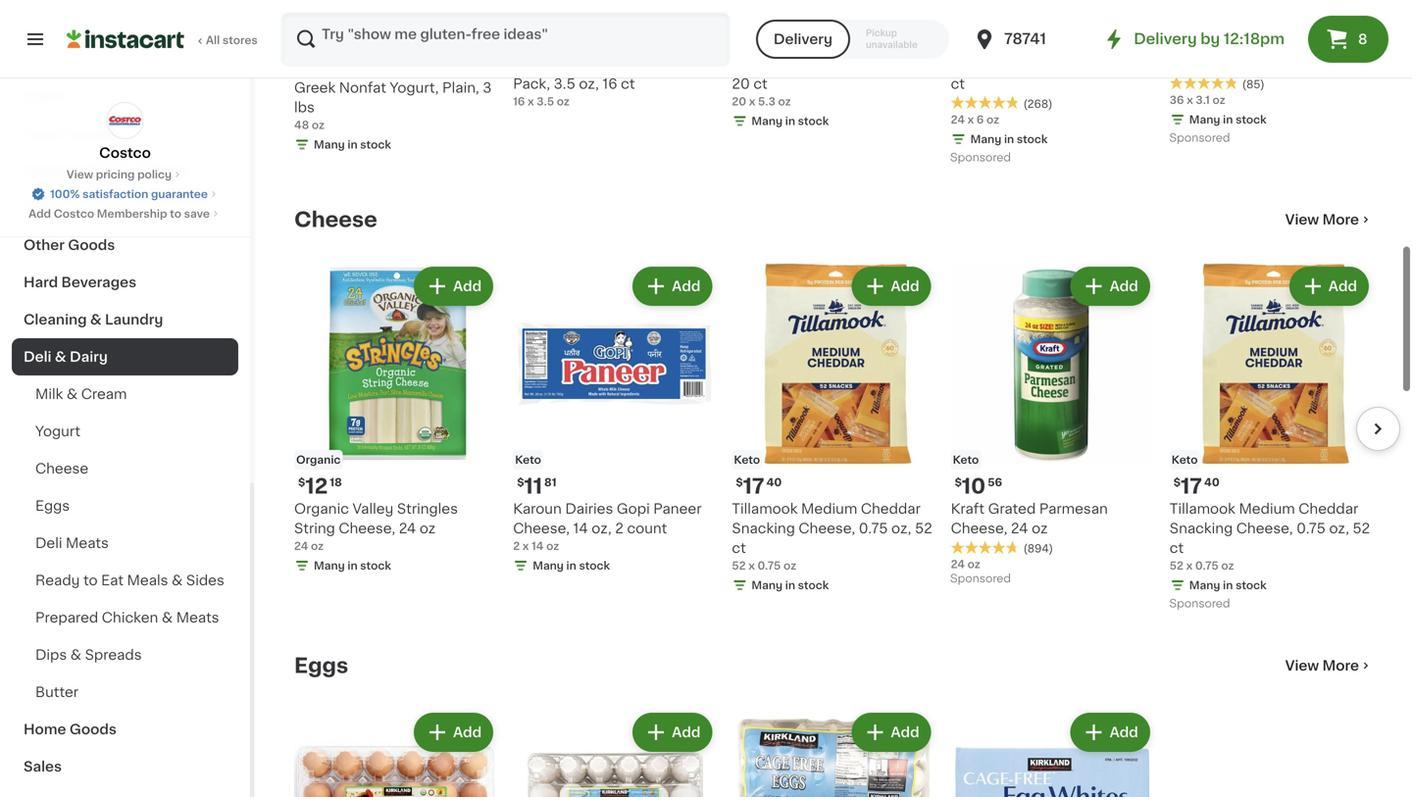 Task type: vqa. For each thing, say whether or not it's contained in the screenshot.


Task type: locate. For each thing, give the bounding box(es) containing it.
view for eggs
[[1285, 659, 1319, 673]]

(268)
[[1023, 98, 1053, 109]]

0 horizontal spatial cheese
[[35, 462, 88, 476]]

delivery left by
[[1134, 32, 1197, 46]]

2 view more link from the top
[[1285, 656, 1373, 676]]

36 down smoothie
[[1170, 95, 1184, 105]]

greek down kirkland
[[294, 81, 336, 95]]

1 horizontal spatial cheese link
[[294, 208, 377, 231]]

meats inside 'link'
[[66, 536, 109, 550]]

$ inside $ 21 14
[[517, 13, 524, 23]]

1 horizontal spatial tillamook medium cheddar snacking cheese, 0.75 oz, 52 ct 52 x 0.75 oz
[[1170, 502, 1370, 571]]

delivery for delivery by 12:18pm
[[1134, 32, 1197, 46]]

1 cheddar from the left
[[861, 502, 921, 516]]

0 vertical spatial greek
[[853, 38, 895, 51]]

yogurt, inside chobani non-fat greek yogurt, variety pack, 5.3 oz, 20 ct 20 x 5.3 oz
[[732, 57, 781, 71]]

2 more from the top
[[1322, 659, 1359, 673]]

1 vertical spatial 14
[[573, 522, 588, 536]]

1 vertical spatial 3.1
[[1196, 95, 1210, 105]]

1 vertical spatial eggs link
[[294, 654, 348, 678]]

goods up health & personal care
[[68, 127, 115, 140]]

organic inside organic valley stringles string cheese, 24 oz 24 oz
[[294, 502, 349, 516]]

1 horizontal spatial meats
[[176, 611, 219, 625]]

24 down the kraft
[[951, 559, 965, 570]]

14 down karoun
[[532, 541, 544, 552]]

0 horizontal spatial 14
[[532, 541, 544, 552]]

variety inside stonyfield organic whole milk yogurt pouch, variety pack, 3.5 oz, 16 ct 16 x 3.5 oz
[[644, 57, 692, 71]]

milk
[[513, 57, 541, 71], [35, 387, 63, 401]]

1 40 from the left
[[766, 477, 782, 488]]

add costco membership to save link
[[29, 206, 222, 222]]

0 vertical spatial cheese
[[294, 209, 377, 230]]

x inside 17 dannon danimals organic smoothie variety, 36 x 3.1 oz
[[1316, 57, 1324, 71]]

2 snacking from the left
[[1170, 522, 1233, 536]]

& down beverages
[[90, 313, 102, 327]]

3 variety from the left
[[1003, 57, 1051, 71]]

goods right home
[[70, 723, 117, 736]]

meats inside "link"
[[176, 611, 219, 625]]

5.3 right the delivery button
[[877, 57, 898, 71]]

goods up beverages
[[68, 238, 115, 252]]

stock
[[1236, 114, 1267, 125], [798, 116, 829, 126], [1017, 134, 1048, 145], [360, 139, 391, 150], [360, 561, 391, 571], [579, 561, 610, 571], [798, 580, 829, 591], [1236, 580, 1267, 591]]

24 oz
[[951, 559, 980, 570]]

organic up string
[[294, 502, 349, 516]]

& right dips
[[70, 648, 81, 662]]

0 vertical spatial goods
[[68, 127, 115, 140]]

0 horizontal spatial meats
[[66, 536, 109, 550]]

1 vertical spatial meats
[[176, 611, 219, 625]]

$ inside $ 7 45
[[298, 13, 305, 23]]

view inside view pricing policy link
[[67, 169, 93, 180]]

4 cheese, from the left
[[951, 522, 1007, 536]]

yogurt, down chobani
[[732, 57, 781, 71]]

more for eggs
[[1322, 659, 1359, 673]]

deli up ready in the bottom left of the page
[[35, 536, 62, 550]]

organic inside 17 dannon danimals organic smoothie variety, 36 x 3.1 oz
[[1295, 38, 1350, 51]]

organic up $ 12 18
[[296, 455, 341, 465]]

oz
[[1349, 57, 1365, 71], [1213, 95, 1225, 105], [778, 96, 791, 107], [557, 96, 570, 107], [987, 114, 999, 125], [312, 120, 325, 130], [420, 522, 436, 536], [1032, 522, 1048, 536], [311, 541, 324, 552], [546, 541, 559, 552], [968, 559, 980, 570], [783, 561, 796, 571], [1221, 561, 1234, 571]]

& for personal
[[74, 164, 85, 177]]

oz inside stonyfield organic whole milk yogurt pouch, variety pack, 3.5 oz, 16 ct 16 x 3.5 oz
[[557, 96, 570, 107]]

1 view more from the top
[[1285, 213, 1359, 226]]

1 snacking from the left
[[732, 522, 795, 536]]

meats up eat
[[66, 536, 109, 550]]

1 horizontal spatial 40
[[1204, 477, 1220, 488]]

3 keto from the left
[[953, 455, 979, 465]]

delivery for delivery
[[774, 32, 833, 46]]

stringles
[[397, 502, 458, 516]]

deli & dairy
[[24, 350, 108, 364]]

10
[[962, 476, 986, 497]]

delivery by 12:18pm
[[1134, 32, 1285, 46]]

add button
[[416, 269, 491, 304], [635, 269, 710, 304], [854, 269, 929, 304], [1072, 269, 1148, 304], [1291, 269, 1367, 304], [416, 715, 491, 750], [635, 715, 710, 750], [854, 715, 929, 750], [1072, 715, 1148, 750]]

variety inside 13 yoplait original low fat yogurt, variety pack, 6 oz, 24 ct
[[1003, 57, 1051, 71]]

24 down delivery by 12:18pm link
[[1132, 57, 1149, 71]]

16 down search field
[[513, 96, 525, 107]]

2 view more from the top
[[1285, 659, 1359, 673]]

1 horizontal spatial greek
[[853, 38, 895, 51]]

100% satisfaction guarantee
[[50, 189, 208, 200]]

hard beverages
[[24, 276, 136, 289]]

$
[[298, 13, 305, 23], [517, 13, 524, 23], [298, 477, 305, 488], [736, 477, 743, 488], [517, 477, 524, 488], [955, 477, 962, 488], [1174, 477, 1181, 488]]

0 horizontal spatial 40
[[766, 477, 782, 488]]

0 vertical spatial deli
[[24, 350, 51, 364]]

0 horizontal spatial milk
[[35, 387, 63, 401]]

1 vertical spatial goods
[[68, 238, 115, 252]]

view more link for cheese
[[1285, 210, 1373, 229]]

1 horizontal spatial milk
[[513, 57, 541, 71]]

1 vertical spatial 5.3
[[758, 96, 776, 107]]

36 right variety,
[[1295, 57, 1313, 71]]

1 horizontal spatial costco
[[99, 146, 151, 160]]

variety down whole at the left of the page
[[644, 57, 692, 71]]

0 horizontal spatial greek
[[294, 81, 336, 95]]

yogurt, inside 13 yoplait original low fat yogurt, variety pack, 6 oz, 24 ct
[[951, 57, 1000, 71]]

sales link
[[12, 748, 238, 785]]

2 variety from the left
[[644, 57, 692, 71]]

& for dairy
[[55, 350, 66, 364]]

cleaning & laundry
[[24, 313, 163, 327]]

0 horizontal spatial 16
[[513, 96, 525, 107]]

1 $ 17 40 from the left
[[736, 476, 782, 497]]

product group
[[951, 0, 1154, 169], [1170, 0, 1373, 149], [294, 263, 497, 578], [513, 263, 716, 578], [732, 263, 935, 597], [951, 263, 1154, 590], [1170, 263, 1373, 615], [294, 709, 497, 797], [513, 709, 716, 797], [732, 709, 935, 797], [951, 709, 1154, 797]]

more for cheese
[[1322, 213, 1359, 226]]

$ 10 56
[[955, 476, 1002, 497]]

& left sides
[[172, 574, 183, 587]]

care
[[154, 164, 188, 177]]

&
[[74, 164, 85, 177], [90, 313, 102, 327], [55, 350, 66, 364], [67, 387, 78, 401], [172, 574, 183, 587], [162, 611, 173, 625], [70, 648, 81, 662]]

1 vertical spatial greek
[[294, 81, 336, 95]]

14 right 21
[[549, 13, 561, 23]]

health & personal care
[[24, 164, 188, 177]]

24 down stringles
[[399, 522, 416, 536]]

nonfat
[[339, 81, 386, 95]]

& right the chicken
[[162, 611, 173, 625]]

oz, inside chobani non-fat greek yogurt, variety pack, 5.3 oz, 20 ct 20 x 5.3 oz
[[902, 57, 922, 71]]

1 horizontal spatial pack,
[[836, 57, 873, 71]]

deli inside 'link'
[[35, 536, 62, 550]]

& left dairy
[[55, 350, 66, 364]]

0 horizontal spatial snacking
[[732, 522, 795, 536]]

oz, inside 13 yoplait original low fat yogurt, variety pack, 6 oz, 24 ct
[[1108, 57, 1128, 71]]

pack, inside stonyfield organic whole milk yogurt pouch, variety pack, 3.5 oz, 16 ct 16 x 3.5 oz
[[513, 77, 550, 91]]

delivery down 89
[[774, 32, 833, 46]]

4 keto from the left
[[1172, 455, 1198, 465]]

pack,
[[836, 57, 873, 71], [1055, 57, 1092, 71], [513, 77, 550, 91]]

1 vertical spatial 20
[[732, 96, 746, 107]]

2 20 from the top
[[732, 96, 746, 107]]

yogurt down milk & cream
[[35, 425, 81, 438]]

organic left the 8
[[1295, 38, 1350, 51]]

variety down 'non-'
[[784, 57, 833, 71]]

many in stock
[[1189, 114, 1267, 125], [752, 116, 829, 126], [970, 134, 1048, 145], [314, 139, 391, 150], [314, 561, 391, 571], [533, 561, 610, 571], [752, 580, 829, 591], [1189, 580, 1267, 591]]

1 vertical spatial view more link
[[1285, 656, 1373, 676]]

stonyfield
[[513, 38, 584, 51]]

0 vertical spatial 3.1
[[1328, 57, 1345, 71]]

cheddar
[[861, 502, 921, 516], [1299, 502, 1358, 516]]

1 horizontal spatial 14
[[549, 13, 561, 23]]

0 horizontal spatial yogurt,
[[390, 81, 439, 95]]

2 horizontal spatial variety
[[1003, 57, 1051, 71]]

greek inside chobani non-fat greek yogurt, variety pack, 5.3 oz, 20 ct 20 x 5.3 oz
[[853, 38, 895, 51]]

0 vertical spatial yogurt
[[544, 57, 590, 71]]

1 horizontal spatial yogurt,
[[732, 57, 781, 71]]

1 horizontal spatial 3.1
[[1328, 57, 1345, 71]]

deli for deli meats
[[35, 536, 62, 550]]

0 vertical spatial 20
[[732, 77, 750, 91]]

stonyfield organic whole milk yogurt pouch, variety pack, 3.5 oz, 16 ct 16 x 3.5 oz
[[513, 38, 692, 107]]

0 vertical spatial 2
[[615, 522, 624, 536]]

2 tillamook medium cheddar snacking cheese, 0.75 oz, 52 ct 52 x 0.75 oz from the left
[[1170, 502, 1370, 571]]

5.3 down chobani
[[758, 96, 776, 107]]

20
[[732, 77, 750, 91], [732, 96, 746, 107]]

meats down sides
[[176, 611, 219, 625]]

0 vertical spatial 14
[[549, 13, 561, 23]]

greek for oz,
[[853, 38, 895, 51]]

yogurt, down yoplait
[[951, 57, 1000, 71]]

1 vertical spatial cheese link
[[12, 450, 238, 487]]

deli for deli & dairy
[[24, 350, 51, 364]]

add costco membership to save
[[29, 208, 210, 219]]

keto
[[734, 455, 760, 465], [515, 455, 541, 465], [953, 455, 979, 465], [1172, 455, 1198, 465]]

$ inside $ 10 56
[[955, 477, 962, 488]]

original
[[1001, 38, 1054, 51]]

prepared chicken & meats
[[35, 611, 219, 625]]

1 horizontal spatial tillamook
[[1170, 502, 1235, 516]]

8
[[1358, 32, 1367, 46]]

sponsored badge image
[[1170, 133, 1229, 144], [951, 152, 1010, 164], [951, 574, 1010, 585], [1170, 599, 1229, 610]]

3.1 inside 17 dannon danimals organic smoothie variety, 36 x 3.1 oz
[[1328, 57, 1345, 71]]

16 down the pouch, on the top left
[[602, 77, 617, 91]]

oz inside 17 dannon danimals organic smoothie variety, 36 x 3.1 oz
[[1349, 57, 1365, 71]]

1 vertical spatial yogurt
[[35, 425, 81, 438]]

view pricing policy link
[[67, 167, 183, 182]]

kraft
[[951, 502, 985, 516]]

tillamook medium cheddar snacking cheese, 0.75 oz, 52 ct 52 x 0.75 oz
[[732, 502, 932, 571], [1170, 502, 1370, 571]]

organic inside kirkland signature organic greek nonfat yogurt, plain, 3 lbs 48 oz
[[423, 61, 477, 75]]

3.5
[[554, 77, 576, 91], [537, 96, 554, 107]]

1 horizontal spatial medium
[[1239, 502, 1295, 516]]

1 horizontal spatial to
[[170, 208, 181, 219]]

0 vertical spatial cheese link
[[294, 208, 377, 231]]

health & personal care link
[[12, 152, 238, 189]]

0 horizontal spatial cheddar
[[861, 502, 921, 516]]

0 horizontal spatial costco
[[54, 208, 94, 219]]

0 vertical spatial meats
[[66, 536, 109, 550]]

oz inside chobani non-fat greek yogurt, variety pack, 5.3 oz, 20 ct 20 x 5.3 oz
[[778, 96, 791, 107]]

low
[[1058, 38, 1086, 51]]

& up 100%
[[74, 164, 85, 177]]

milk down deli & dairy at the left top
[[35, 387, 63, 401]]

other goods
[[24, 238, 115, 252]]

yogurt, down signature
[[390, 81, 439, 95]]

2 cheese, from the left
[[799, 522, 855, 536]]

item carousel region
[[267, 255, 1400, 623]]

11
[[524, 476, 542, 497]]

1 variety from the left
[[784, 57, 833, 71]]

1 vertical spatial deli
[[35, 536, 62, 550]]

& left cream
[[67, 387, 78, 401]]

variety
[[784, 57, 833, 71], [644, 57, 692, 71], [1003, 57, 1051, 71]]

greek inside kirkland signature organic greek nonfat yogurt, plain, 3 lbs 48 oz
[[294, 81, 336, 95]]

0 vertical spatial eggs link
[[12, 487, 238, 525]]

2 down gopi
[[615, 522, 624, 536]]

delivery inside button
[[774, 32, 833, 46]]

0 vertical spatial view more link
[[1285, 210, 1373, 229]]

1 horizontal spatial cheese
[[294, 209, 377, 230]]

tillamook
[[732, 502, 798, 516], [1170, 502, 1235, 516]]

ct inside 13 yoplait original low fat yogurt, variety pack, 6 oz, 24 ct
[[951, 77, 965, 91]]

89
[[769, 13, 783, 23]]

0 vertical spatial view
[[67, 169, 93, 180]]

24 inside 13 yoplait original low fat yogurt, variety pack, 6 oz, 24 ct
[[1132, 57, 1149, 71]]

2 cheddar from the left
[[1299, 502, 1358, 516]]

1 view more link from the top
[[1285, 210, 1373, 229]]

3.1 right variety,
[[1328, 57, 1345, 71]]

36 x 3.1 oz
[[1170, 95, 1225, 105]]

1 horizontal spatial variety
[[784, 57, 833, 71]]

3
[[483, 81, 492, 95]]

None search field
[[280, 12, 730, 67]]

24
[[1132, 57, 1149, 71], [951, 114, 965, 125], [399, 522, 416, 536], [1011, 522, 1028, 536], [294, 541, 308, 552], [951, 559, 965, 570]]

view more for eggs
[[1285, 659, 1359, 673]]

1 more from the top
[[1322, 213, 1359, 226]]

0 vertical spatial 6
[[1095, 57, 1105, 71]]

0 horizontal spatial 2
[[513, 541, 520, 552]]

0 horizontal spatial fat
[[828, 38, 850, 51]]

yogurt
[[544, 57, 590, 71], [35, 425, 81, 438]]

1 horizontal spatial 6
[[1095, 57, 1105, 71]]

2 vertical spatial 14
[[532, 541, 544, 552]]

0 horizontal spatial 5.3
[[758, 96, 776, 107]]

6 right 78741 popup button
[[1095, 57, 1105, 71]]

product group containing 11
[[513, 263, 716, 578]]

deli down cleaning
[[24, 350, 51, 364]]

more
[[1322, 213, 1359, 226], [1322, 659, 1359, 673]]

1 horizontal spatial 36
[[1295, 57, 1313, 71]]

0 vertical spatial 16
[[602, 77, 617, 91]]

0 horizontal spatial 6
[[977, 114, 984, 125]]

1 horizontal spatial $ 17 40
[[1174, 476, 1220, 497]]

to left eat
[[83, 574, 98, 587]]

membership
[[97, 208, 167, 219]]

14 down dairies
[[573, 522, 588, 536]]

1 vertical spatial 2
[[513, 541, 520, 552]]

goods for home goods
[[70, 723, 117, 736]]

1 vertical spatial view
[[1285, 213, 1319, 226]]

6 down yoplait
[[977, 114, 984, 125]]

0 horizontal spatial eggs link
[[12, 487, 238, 525]]

1 fat from the left
[[828, 38, 850, 51]]

product group containing 10
[[951, 263, 1154, 590]]

costco down 100%
[[54, 208, 94, 219]]

organic up the pouch, on the top left
[[587, 38, 642, 51]]

0 vertical spatial eggs
[[35, 499, 70, 513]]

0 horizontal spatial to
[[83, 574, 98, 587]]

36 inside 17 dannon danimals organic smoothie variety, 36 x 3.1 oz
[[1295, 57, 1313, 71]]

$ 21 14
[[517, 12, 561, 32]]

2 keto from the left
[[515, 455, 541, 465]]

17
[[1181, 12, 1202, 32], [743, 476, 764, 497], [1181, 476, 1202, 497]]

greek right 'non-'
[[853, 38, 895, 51]]

1 cheese, from the left
[[339, 522, 395, 536]]

1 horizontal spatial delivery
[[1134, 32, 1197, 46]]

1 20 from the top
[[732, 77, 750, 91]]

0 vertical spatial milk
[[513, 57, 541, 71]]

1 horizontal spatial 16
[[602, 77, 617, 91]]

★★★★★
[[1170, 76, 1238, 90], [1170, 76, 1238, 90], [951, 96, 1019, 109], [951, 96, 1019, 109], [951, 541, 1019, 554], [951, 541, 1019, 554]]

organic up plain,
[[423, 61, 477, 75]]

costco up 'personal'
[[99, 146, 151, 160]]

24 down grated
[[1011, 522, 1028, 536]]

$ 17 40
[[736, 476, 782, 497], [1174, 476, 1220, 497]]

3 cheese, from the left
[[513, 522, 570, 536]]

0 horizontal spatial $ 17 40
[[736, 476, 782, 497]]

0.75
[[859, 522, 888, 536], [1297, 522, 1326, 536], [758, 561, 781, 571], [1195, 561, 1219, 571]]

to
[[170, 208, 181, 219], [83, 574, 98, 587]]

0 horizontal spatial tillamook
[[732, 502, 798, 516]]

2 horizontal spatial pack,
[[1055, 57, 1092, 71]]

2 vertical spatial goods
[[70, 723, 117, 736]]

78741
[[1004, 32, 1046, 46]]

1 vertical spatial milk
[[35, 387, 63, 401]]

2 down karoun
[[513, 541, 520, 552]]

eggs
[[35, 499, 70, 513], [294, 656, 348, 676]]

13 yoplait original low fat yogurt, variety pack, 6 oz, 24 ct
[[951, 12, 1149, 91]]

1 vertical spatial view more
[[1285, 659, 1359, 673]]

3.1 down smoothie
[[1196, 95, 1210, 105]]

0 vertical spatial 36
[[1295, 57, 1313, 71]]

milk down stonyfield
[[513, 57, 541, 71]]

dips
[[35, 648, 67, 662]]

fat inside 13 yoplait original low fat yogurt, variety pack, 6 oz, 24 ct
[[1090, 38, 1111, 51]]

many
[[1189, 114, 1220, 125], [752, 116, 783, 126], [970, 134, 1001, 145], [314, 139, 345, 150], [314, 561, 345, 571], [533, 561, 564, 571], [752, 580, 783, 591], [1189, 580, 1220, 591]]

to down guarantee
[[170, 208, 181, 219]]

0 horizontal spatial pack,
[[513, 77, 550, 91]]

0 vertical spatial 3.5
[[554, 77, 576, 91]]

24 x 6 oz
[[951, 114, 999, 125]]

2 fat from the left
[[1090, 38, 1111, 51]]

2
[[615, 522, 624, 536], [513, 541, 520, 552]]

0 horizontal spatial delivery
[[774, 32, 833, 46]]

greek
[[853, 38, 895, 51], [294, 81, 336, 95]]

12:18pm
[[1224, 32, 1285, 46]]

yogurt down stonyfield
[[544, 57, 590, 71]]

1 vertical spatial 36
[[1170, 95, 1184, 105]]

0 horizontal spatial medium
[[801, 502, 857, 516]]

satisfaction
[[83, 189, 148, 200]]

snacking
[[732, 522, 795, 536], [1170, 522, 1233, 536]]

non-
[[793, 38, 828, 51]]

1 horizontal spatial cheddar
[[1299, 502, 1358, 516]]

variety for 13
[[1003, 57, 1051, 71]]

1 horizontal spatial yogurt
[[544, 57, 590, 71]]

costco logo image
[[106, 102, 144, 139]]

cleaning
[[24, 313, 87, 327]]

$ 12 18
[[298, 476, 342, 497]]

stores
[[223, 35, 258, 46]]

oz, inside stonyfield organic whole milk yogurt pouch, variety pack, 3.5 oz, 16 ct 16 x 3.5 oz
[[579, 77, 599, 91]]

variety down 'original'
[[1003, 57, 1051, 71]]

view more link
[[1285, 210, 1373, 229], [1285, 656, 1373, 676]]

delivery by 12:18pm link
[[1102, 27, 1285, 51]]

x inside chobani non-fat greek yogurt, variety pack, 5.3 oz, 20 ct 20 x 5.3 oz
[[749, 96, 755, 107]]

0 vertical spatial view more
[[1285, 213, 1359, 226]]

pack, inside 13 yoplait original low fat yogurt, variety pack, 6 oz, 24 ct
[[1055, 57, 1092, 71]]

yogurt, inside kirkland signature organic greek nonfat yogurt, plain, 3 lbs 48 oz
[[390, 81, 439, 95]]

2 vertical spatial view
[[1285, 659, 1319, 673]]



Task type: describe. For each thing, give the bounding box(es) containing it.
6 inside 13 yoplait original low fat yogurt, variety pack, 6 oz, 24 ct
[[1095, 57, 1105, 71]]

greek for lbs
[[294, 81, 336, 95]]

by
[[1201, 32, 1220, 46]]

gopi
[[617, 502, 650, 516]]

24 inside kraft grated parmesan cheese, 24 oz
[[1011, 522, 1028, 536]]

17 inside 17 dannon danimals organic smoothie variety, 36 x 3.1 oz
[[1181, 12, 1202, 32]]

ready
[[35, 574, 80, 587]]

whole
[[646, 38, 689, 51]]

24 down string
[[294, 541, 308, 552]]

8 button
[[1308, 16, 1389, 63]]

wine
[[24, 201, 59, 215]]

paper goods link
[[12, 115, 238, 152]]

variety for stonyfield
[[644, 57, 692, 71]]

0 vertical spatial to
[[170, 208, 181, 219]]

$ 7 45
[[298, 12, 335, 32]]

string
[[294, 522, 335, 536]]

product group containing 13
[[951, 0, 1154, 169]]

12
[[305, 476, 328, 497]]

0 horizontal spatial yogurt
[[35, 425, 81, 438]]

18
[[330, 477, 342, 488]]

organic valley stringles string cheese, 24 oz 24 oz
[[294, 502, 458, 552]]

1 horizontal spatial 2
[[615, 522, 624, 536]]

48
[[294, 120, 309, 130]]

liquor link
[[12, 77, 238, 115]]

x inside stonyfield organic whole milk yogurt pouch, variety pack, 3.5 oz, 16 ct 16 x 3.5 oz
[[528, 96, 534, 107]]

home goods
[[24, 723, 117, 736]]

milk & cream
[[35, 387, 127, 401]]

count
[[627, 522, 667, 536]]

0 horizontal spatial eggs
[[35, 499, 70, 513]]

1 vertical spatial eggs
[[294, 656, 348, 676]]

parmesan
[[1039, 502, 1108, 516]]

danimals
[[1227, 38, 1291, 51]]

5 cheese, from the left
[[1236, 522, 1293, 536]]

(85)
[[1242, 79, 1265, 90]]

0 horizontal spatial 3.1
[[1196, 95, 1210, 105]]

yogurt link
[[12, 413, 238, 450]]

56
[[988, 477, 1002, 488]]

hard
[[24, 276, 58, 289]]

$ 11 81
[[517, 476, 557, 497]]

oz inside karoun dairies gopi paneer cheese, 14 oz, 2 count 2 x 14 oz
[[546, 541, 559, 552]]

2 tillamook from the left
[[1170, 502, 1235, 516]]

goods for other goods
[[68, 238, 115, 252]]

14 inside $ 21 14
[[549, 13, 561, 23]]

all stores
[[206, 35, 258, 46]]

all stores link
[[67, 12, 259, 67]]

organic up kirkland
[[296, 43, 341, 54]]

view more link for eggs
[[1285, 656, 1373, 676]]

beverages
[[61, 276, 136, 289]]

health
[[24, 164, 71, 177]]

hard beverages link
[[12, 264, 238, 301]]

$ inside $ 11 81
[[517, 477, 524, 488]]

instacart logo image
[[67, 27, 184, 51]]

$ inside $ 12 18
[[298, 477, 305, 488]]

100% satisfaction guarantee button
[[30, 182, 220, 202]]

pack, inside chobani non-fat greek yogurt, variety pack, 5.3 oz, 20 ct 20 x 5.3 oz
[[836, 57, 873, 71]]

cream
[[81, 387, 127, 401]]

guarantee
[[151, 189, 208, 200]]

view for cheese
[[1285, 213, 1319, 226]]

dips & spreads
[[35, 648, 142, 662]]

Search field
[[282, 14, 728, 65]]

wine link
[[12, 189, 238, 227]]

service type group
[[756, 20, 949, 59]]

smoothie
[[1170, 57, 1236, 71]]

dairy
[[70, 350, 108, 364]]

cheese, inside karoun dairies gopi paneer cheese, 14 oz, 2 count 2 x 14 oz
[[513, 522, 570, 536]]

deli meats link
[[12, 525, 238, 562]]

variety inside chobani non-fat greek yogurt, variety pack, 5.3 oz, 20 ct 20 x 5.3 oz
[[784, 57, 833, 71]]

personal
[[89, 164, 151, 177]]

17 dannon danimals organic smoothie variety, 36 x 3.1 oz
[[1170, 12, 1365, 71]]

1 vertical spatial 16
[[513, 96, 525, 107]]

variety,
[[1240, 57, 1291, 71]]

dips & spreads link
[[12, 636, 238, 674]]

goods for paper goods
[[68, 127, 115, 140]]

1 horizontal spatial 5.3
[[877, 57, 898, 71]]

& for spreads
[[70, 648, 81, 662]]

butter
[[35, 685, 79, 699]]

2 horizontal spatial 14
[[573, 522, 588, 536]]

ct inside stonyfield organic whole milk yogurt pouch, variety pack, 3.5 oz, 16 ct 16 x 3.5 oz
[[621, 77, 635, 91]]

signature
[[353, 61, 419, 75]]

other goods link
[[12, 227, 238, 264]]

prepared
[[35, 611, 98, 625]]

1 tillamook medium cheddar snacking cheese, 0.75 oz, 52 ct 52 x 0.75 oz from the left
[[732, 502, 932, 571]]

yogurt, for kirkland
[[390, 81, 439, 95]]

1 tillamook from the left
[[732, 502, 798, 516]]

product group containing 12
[[294, 263, 497, 578]]

2 $ 17 40 from the left
[[1174, 476, 1220, 497]]

kirkland signature organic greek nonfat yogurt, plain, 3 lbs 48 oz
[[294, 61, 492, 130]]

fat inside chobani non-fat greek yogurt, variety pack, 5.3 oz, 20 ct 20 x 5.3 oz
[[828, 38, 850, 51]]

0 vertical spatial costco
[[99, 146, 151, 160]]

1 horizontal spatial eggs link
[[294, 654, 348, 678]]

chicken
[[102, 611, 158, 625]]

1 medium from the left
[[801, 502, 857, 516]]

1 vertical spatial cheese
[[35, 462, 88, 476]]

paper
[[24, 127, 65, 140]]

kraft grated parmesan cheese, 24 oz
[[951, 502, 1108, 536]]

oz inside kraft grated parmesan cheese, 24 oz
[[1032, 522, 1048, 536]]

delivery button
[[756, 20, 850, 59]]

oz inside kirkland signature organic greek nonfat yogurt, plain, 3 lbs 48 oz
[[312, 120, 325, 130]]

deli meats
[[35, 536, 109, 550]]

ready to eat meals & sides link
[[12, 562, 238, 599]]

x inside karoun dairies gopi paneer cheese, 14 oz, 2 count 2 x 14 oz
[[522, 541, 529, 552]]

1 vertical spatial 3.5
[[537, 96, 554, 107]]

(894)
[[1023, 543, 1053, 554]]

chobani
[[732, 38, 790, 51]]

19
[[743, 12, 767, 32]]

dairies
[[565, 502, 613, 516]]

paper goods
[[24, 127, 115, 140]]

prepared chicken & meats link
[[12, 599, 238, 636]]

home
[[24, 723, 66, 736]]

yogurt, for 13
[[951, 57, 1000, 71]]

2 medium from the left
[[1239, 502, 1295, 516]]

grated
[[988, 502, 1036, 516]]

oz, inside karoun dairies gopi paneer cheese, 14 oz, 2 count 2 x 14 oz
[[592, 522, 612, 536]]

45
[[320, 13, 335, 23]]

yoplait
[[951, 38, 998, 51]]

view pricing policy
[[67, 169, 172, 180]]

dannon
[[1170, 38, 1224, 51]]

ct inside chobani non-fat greek yogurt, variety pack, 5.3 oz, 20 ct 20 x 5.3 oz
[[753, 77, 768, 91]]

meals
[[127, 574, 168, 587]]

pack, for stonyfield
[[513, 77, 550, 91]]

cheese, inside organic valley stringles string cheese, 24 oz 24 oz
[[339, 522, 395, 536]]

cheese, inside kraft grated parmesan cheese, 24 oz
[[951, 522, 1007, 536]]

yogurt inside stonyfield organic whole milk yogurt pouch, variety pack, 3.5 oz, 16 ct 16 x 3.5 oz
[[544, 57, 590, 71]]

78741 button
[[973, 12, 1091, 67]]

costco link
[[99, 102, 151, 163]]

1 vertical spatial to
[[83, 574, 98, 587]]

karoun dairies gopi paneer cheese, 14 oz, 2 count 2 x 14 oz
[[513, 502, 702, 552]]

valley
[[353, 502, 394, 516]]

lbs
[[294, 100, 315, 114]]

& for laundry
[[90, 313, 102, 327]]

cleaning & laundry link
[[12, 301, 238, 338]]

pack, for 13
[[1055, 57, 1092, 71]]

karoun
[[513, 502, 562, 516]]

1 vertical spatial 6
[[977, 114, 984, 125]]

organic inside stonyfield organic whole milk yogurt pouch, variety pack, 3.5 oz, 16 ct 16 x 3.5 oz
[[587, 38, 642, 51]]

0 horizontal spatial cheese link
[[12, 450, 238, 487]]

sales
[[24, 760, 62, 774]]

view more for cheese
[[1285, 213, 1359, 226]]

2 40 from the left
[[1204, 477, 1220, 488]]

0 horizontal spatial 36
[[1170, 95, 1184, 105]]

& for cream
[[67, 387, 78, 401]]

other
[[24, 238, 65, 252]]

24 down yoplait
[[951, 114, 965, 125]]

liquor
[[24, 89, 69, 103]]

1 keto from the left
[[734, 455, 760, 465]]

81
[[544, 477, 557, 488]]

13
[[962, 12, 985, 32]]

milk inside stonyfield organic whole milk yogurt pouch, variety pack, 3.5 oz, 16 ct 16 x 3.5 oz
[[513, 57, 541, 71]]



